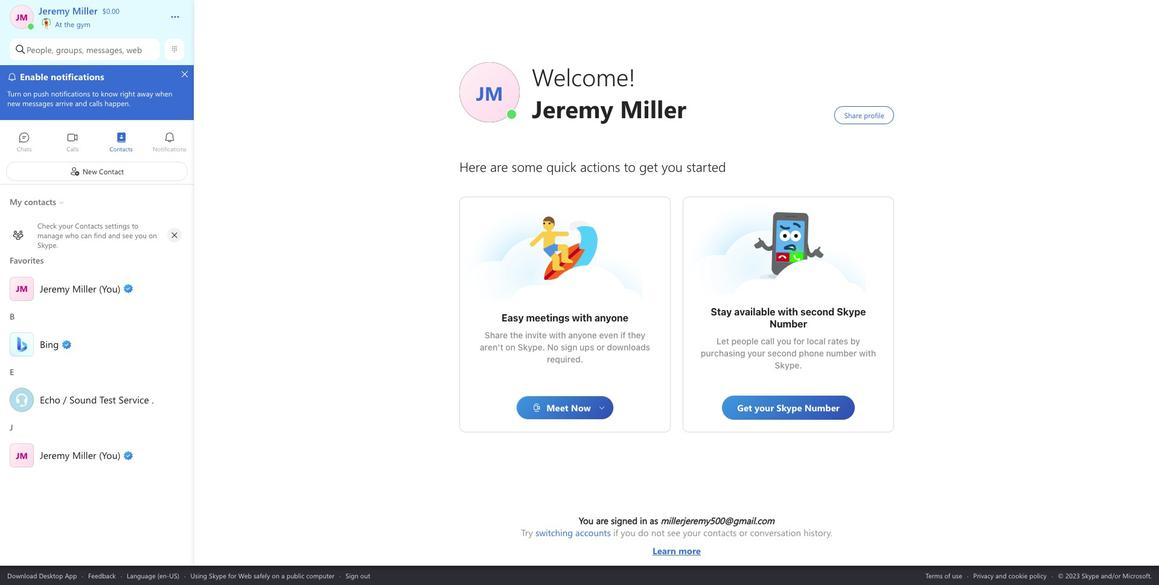 Task type: describe. For each thing, give the bounding box(es) containing it.
try
[[521, 527, 533, 539]]

echo
[[40, 394, 60, 406]]

people, groups, messages, web button
[[10, 39, 160, 60]]

accounts
[[576, 527, 611, 539]]

sign out link
[[346, 572, 370, 581]]

language
[[127, 572, 156, 581]]

whosthis
[[753, 210, 790, 222]]

jeremy miller (you) for favorites group at the left of page
[[40, 282, 121, 295]]

miller for j group
[[72, 449, 96, 462]]

terms of use link
[[926, 572, 963, 581]]

you are signed in as
[[579, 515, 661, 527]]

signed
[[611, 515, 638, 527]]

learn more link
[[521, 539, 833, 557]]

on inside share the invite with anyone even if they aren't on skype. no sign ups or downloads required.
[[506, 342, 516, 353]]

privacy and cookie policy
[[974, 572, 1047, 581]]

no
[[547, 342, 559, 353]]

in
[[640, 515, 648, 527]]

messages,
[[86, 44, 124, 55]]

even
[[599, 330, 618, 341]]

with inside the stay available with second skype number
[[778, 307, 798, 318]]

call
[[761, 336, 775, 347]]

echo / sound test service .
[[40, 394, 154, 406]]

skype. inside share the invite with anyone even if they aren't on skype. no sign ups or downloads required.
[[518, 342, 545, 353]]

rates
[[828, 336, 849, 347]]

at the gym button
[[39, 17, 158, 29]]

favorites group
[[0, 251, 194, 307]]

not
[[651, 527, 665, 539]]

you
[[579, 515, 594, 527]]

and
[[996, 572, 1007, 581]]

are
[[596, 515, 609, 527]]

0 vertical spatial anyone
[[595, 313, 629, 324]]

second inside the stay available with second skype number
[[801, 307, 835, 318]]

safely
[[254, 572, 270, 581]]

gym
[[76, 19, 91, 29]]

try switching accounts if you do not see your contacts or conversation history. learn more
[[521, 527, 833, 557]]

phone
[[799, 348, 824, 359]]

learn
[[653, 545, 676, 557]]

app
[[65, 572, 77, 581]]

they
[[628, 330, 646, 341]]

0 horizontal spatial on
[[272, 572, 280, 581]]

miller for favorites group at the left of page
[[72, 282, 96, 295]]

if inside share the invite with anyone even if they aren't on skype. no sign ups or downloads required.
[[621, 330, 626, 341]]

skype. inside let people call you for local rates by purchasing your second phone number with skype.
[[775, 361, 802, 371]]

number
[[826, 348, 857, 359]]

downloads
[[607, 342, 650, 353]]

language (en-us) link
[[127, 572, 179, 581]]

us)
[[169, 572, 179, 581]]

more
[[679, 545, 701, 557]]

desktop
[[39, 572, 63, 581]]

sign out
[[346, 572, 370, 581]]

do
[[638, 527, 649, 539]]

with inside let people call you for local rates by purchasing your second phone number with skype.
[[859, 348, 876, 359]]

number
[[770, 319, 808, 330]]

out
[[360, 572, 370, 581]]

jeremy miller (you) for j group
[[40, 449, 121, 462]]

language (en-us)
[[127, 572, 179, 581]]

ups
[[580, 342, 594, 353]]

as
[[650, 515, 658, 527]]

stay available with second skype number
[[711, 307, 869, 330]]

cookie
[[1009, 572, 1028, 581]]

invite
[[525, 330, 547, 341]]

at
[[55, 19, 62, 29]]

terms of use
[[926, 572, 963, 581]]

second inside let people call you for local rates by purchasing your second phone number with skype.
[[768, 348, 797, 359]]

0 horizontal spatial for
[[228, 572, 237, 581]]

jeremy for j group
[[40, 449, 70, 462]]

see
[[667, 527, 681, 539]]

by
[[851, 336, 861, 347]]

contacts
[[704, 527, 737, 539]]

download
[[7, 572, 37, 581]]

terms
[[926, 572, 943, 581]]

groups,
[[56, 44, 84, 55]]

using
[[191, 572, 207, 581]]

people
[[732, 336, 759, 347]]

with inside share the invite with anyone even if they aren't on skype. no sign ups or downloads required.
[[549, 330, 566, 341]]

.
[[152, 394, 154, 406]]

computer
[[306, 572, 335, 581]]

the for gym
[[64, 19, 75, 29]]



Task type: vqa. For each thing, say whether or not it's contained in the screenshot.
the
yes



Task type: locate. For each thing, give the bounding box(es) containing it.
or right ups
[[597, 342, 605, 353]]

b group
[[0, 307, 194, 363]]

(you) up the b group
[[99, 282, 121, 295]]

easy meetings with anyone
[[502, 313, 629, 324]]

jeremy up bing
[[40, 282, 70, 295]]

0 horizontal spatial skype
[[209, 572, 226, 581]]

the inside button
[[64, 19, 75, 29]]

0 vertical spatial second
[[801, 307, 835, 318]]

with up ups
[[572, 313, 592, 324]]

0 vertical spatial or
[[597, 342, 605, 353]]

or inside share the invite with anyone even if they aren't on skype. no sign ups or downloads required.
[[597, 342, 605, 353]]

available
[[734, 307, 776, 318]]

on down the "share"
[[506, 342, 516, 353]]

privacy and cookie policy link
[[974, 572, 1047, 581]]

1 vertical spatial if
[[614, 527, 619, 539]]

the for invite
[[510, 330, 523, 341]]

share the invite with anyone even if they aren't on skype. no sign ups or downloads required.
[[480, 330, 653, 365]]

0 horizontal spatial if
[[614, 527, 619, 539]]

2 (you) from the top
[[99, 449, 121, 462]]

anyone
[[595, 313, 629, 324], [568, 330, 597, 341]]

0 vertical spatial your
[[748, 348, 766, 359]]

0 vertical spatial if
[[621, 330, 626, 341]]

for
[[794, 336, 805, 347], [228, 572, 237, 581]]

local
[[807, 336, 826, 347]]

you
[[777, 336, 792, 347], [621, 527, 636, 539]]

jeremy inside j group
[[40, 449, 70, 462]]

1 horizontal spatial the
[[510, 330, 523, 341]]

your inside the try switching accounts if you do not see your contacts or conversation history. learn more
[[683, 527, 701, 539]]

0 horizontal spatial or
[[597, 342, 605, 353]]

1 horizontal spatial second
[[801, 307, 835, 318]]

1 vertical spatial jeremy miller (you)
[[40, 449, 121, 462]]

privacy
[[974, 572, 994, 581]]

service
[[119, 394, 149, 406]]

skype. down phone
[[775, 361, 802, 371]]

or right "contacts"
[[740, 527, 748, 539]]

0 horizontal spatial second
[[768, 348, 797, 359]]

1 vertical spatial or
[[740, 527, 748, 539]]

skype
[[837, 307, 866, 318], [209, 572, 226, 581]]

anyone up the even
[[595, 313, 629, 324]]

2 jeremy miller (you) from the top
[[40, 449, 121, 462]]

a
[[281, 572, 285, 581]]

1 jeremy from the top
[[40, 282, 70, 295]]

(you)
[[99, 282, 121, 295], [99, 449, 121, 462]]

1 vertical spatial miller
[[72, 449, 96, 462]]

second up "local"
[[801, 307, 835, 318]]

0 horizontal spatial the
[[64, 19, 75, 29]]

switching
[[536, 527, 573, 539]]

mansurfer
[[529, 216, 572, 228]]

(you) inside j group
[[99, 449, 121, 462]]

if
[[621, 330, 626, 341], [614, 527, 619, 539]]

1 horizontal spatial skype
[[837, 307, 866, 318]]

stay
[[711, 307, 732, 318]]

skype. down invite
[[518, 342, 545, 353]]

conversation
[[750, 527, 801, 539]]

jeremy miller (you) up the b group
[[40, 282, 121, 295]]

1 vertical spatial your
[[683, 527, 701, 539]]

jeremy miller (you)
[[40, 282, 121, 295], [40, 449, 121, 462]]

people,
[[27, 44, 54, 55]]

with up no
[[549, 330, 566, 341]]

1 horizontal spatial for
[[794, 336, 805, 347]]

1 vertical spatial skype
[[209, 572, 226, 581]]

if up downloads
[[621, 330, 626, 341]]

if right are
[[614, 527, 619, 539]]

(en-
[[157, 572, 169, 581]]

sign
[[346, 572, 359, 581]]

miller up the b group
[[72, 282, 96, 295]]

on
[[506, 342, 516, 353], [272, 572, 280, 581]]

anyone up ups
[[568, 330, 597, 341]]

skype inside the stay available with second skype number
[[837, 307, 866, 318]]

using skype for web safely on a public computer link
[[191, 572, 335, 581]]

jeremy miller (you) down 'sound' at the left bottom of page
[[40, 449, 121, 462]]

download desktop app
[[7, 572, 77, 581]]

purchasing
[[701, 348, 746, 359]]

you inside let people call you for local rates by purchasing your second phone number with skype.
[[777, 336, 792, 347]]

0 horizontal spatial your
[[683, 527, 701, 539]]

0 vertical spatial skype
[[837, 307, 866, 318]]

switching accounts link
[[536, 527, 611, 539]]

test
[[99, 394, 116, 406]]

or inside the try switching accounts if you do not see your contacts or conversation history. learn more
[[740, 527, 748, 539]]

your
[[748, 348, 766, 359], [683, 527, 701, 539]]

j group
[[0, 418, 194, 474]]

the down easy
[[510, 330, 523, 341]]

1 vertical spatial skype.
[[775, 361, 802, 371]]

1 vertical spatial (you)
[[99, 449, 121, 462]]

jeremy inside favorites group
[[40, 282, 70, 295]]

sign
[[561, 342, 578, 353]]

or
[[597, 342, 605, 353], [740, 527, 748, 539]]

0 vertical spatial jeremy
[[40, 282, 70, 295]]

(you) inside favorites group
[[99, 282, 121, 295]]

0 vertical spatial jeremy miller (you)
[[40, 282, 121, 295]]

jeremy for favorites group at the left of page
[[40, 282, 70, 295]]

miller
[[72, 282, 96, 295], [72, 449, 96, 462]]

policy
[[1030, 572, 1047, 581]]

for left "local"
[[794, 336, 805, 347]]

download desktop app link
[[7, 572, 77, 581]]

jeremy miller (you) inside favorites group
[[40, 282, 121, 295]]

web
[[238, 572, 252, 581]]

feedback link
[[88, 572, 116, 581]]

0 vertical spatial miller
[[72, 282, 96, 295]]

share
[[485, 330, 508, 341]]

the
[[64, 19, 75, 29], [510, 330, 523, 341]]

for left web
[[228, 572, 237, 581]]

0 horizontal spatial skype.
[[518, 342, 545, 353]]

people, groups, messages, web
[[27, 44, 142, 55]]

/
[[63, 394, 67, 406]]

skype right using
[[209, 572, 226, 581]]

(you) down test
[[99, 449, 121, 462]]

1 horizontal spatial or
[[740, 527, 748, 539]]

1 vertical spatial on
[[272, 572, 280, 581]]

public
[[287, 572, 305, 581]]

at the gym
[[53, 19, 91, 29]]

let people call you for local rates by purchasing your second phone number with skype.
[[701, 336, 879, 371]]

(you) for j group
[[99, 449, 121, 462]]

2 miller from the top
[[72, 449, 96, 462]]

anyone inside share the invite with anyone even if they aren't on skype. no sign ups or downloads required.
[[568, 330, 597, 341]]

feedback
[[88, 572, 116, 581]]

0 vertical spatial for
[[794, 336, 805, 347]]

1 horizontal spatial you
[[777, 336, 792, 347]]

0 vertical spatial on
[[506, 342, 516, 353]]

required.
[[547, 355, 583, 365]]

your inside let people call you for local rates by purchasing your second phone number with skype.
[[748, 348, 766, 359]]

1 vertical spatial the
[[510, 330, 523, 341]]

1 horizontal spatial your
[[748, 348, 766, 359]]

0 vertical spatial (you)
[[99, 282, 121, 295]]

2 jeremy from the top
[[40, 449, 70, 462]]

on left a
[[272, 572, 280, 581]]

with down by
[[859, 348, 876, 359]]

miller inside j group
[[72, 449, 96, 462]]

1 (you) from the top
[[99, 282, 121, 295]]

the inside share the invite with anyone even if they aren't on skype. no sign ups or downloads required.
[[510, 330, 523, 341]]

your right see
[[683, 527, 701, 539]]

second
[[801, 307, 835, 318], [768, 348, 797, 359]]

sound
[[69, 394, 97, 406]]

0 vertical spatial the
[[64, 19, 75, 29]]

0 horizontal spatial you
[[621, 527, 636, 539]]

history.
[[804, 527, 833, 539]]

second down call
[[768, 348, 797, 359]]

your down call
[[748, 348, 766, 359]]

bing
[[40, 338, 59, 351]]

meetings
[[526, 313, 570, 324]]

(you) for favorites group at the left of page
[[99, 282, 121, 295]]

miller down 'sound' at the left bottom of page
[[72, 449, 96, 462]]

use
[[953, 572, 963, 581]]

1 vertical spatial you
[[621, 527, 636, 539]]

skype up by
[[837, 307, 866, 318]]

1 horizontal spatial skype.
[[775, 361, 802, 371]]

you right call
[[777, 336, 792, 347]]

1 horizontal spatial on
[[506, 342, 516, 353]]

1 vertical spatial second
[[768, 348, 797, 359]]

you inside the try switching accounts if you do not see your contacts or conversation history. learn more
[[621, 527, 636, 539]]

jeremy miller (you) inside j group
[[40, 449, 121, 462]]

e group
[[0, 363, 194, 418]]

for inside let people call you for local rates by purchasing your second phone number with skype.
[[794, 336, 805, 347]]

1 miller from the top
[[72, 282, 96, 295]]

with
[[778, 307, 798, 318], [572, 313, 592, 324], [549, 330, 566, 341], [859, 348, 876, 359]]

jeremy
[[40, 282, 70, 295], [40, 449, 70, 462]]

using skype for web safely on a public computer
[[191, 572, 335, 581]]

jeremy down echo
[[40, 449, 70, 462]]

web
[[127, 44, 142, 55]]

of
[[945, 572, 951, 581]]

let
[[717, 336, 730, 347]]

you left do
[[621, 527, 636, 539]]

if inside the try switching accounts if you do not see your contacts or conversation history. learn more
[[614, 527, 619, 539]]

easy
[[502, 313, 524, 324]]

0 vertical spatial you
[[777, 336, 792, 347]]

aren't
[[480, 342, 503, 353]]

the right at
[[64, 19, 75, 29]]

1 vertical spatial anyone
[[568, 330, 597, 341]]

1 vertical spatial jeremy
[[40, 449, 70, 462]]

miller inside favorites group
[[72, 282, 96, 295]]

with up number
[[778, 307, 798, 318]]

1 vertical spatial for
[[228, 572, 237, 581]]

1 jeremy miller (you) from the top
[[40, 282, 121, 295]]

tab list
[[0, 127, 194, 160]]

1 horizontal spatial if
[[621, 330, 626, 341]]

0 vertical spatial skype.
[[518, 342, 545, 353]]



